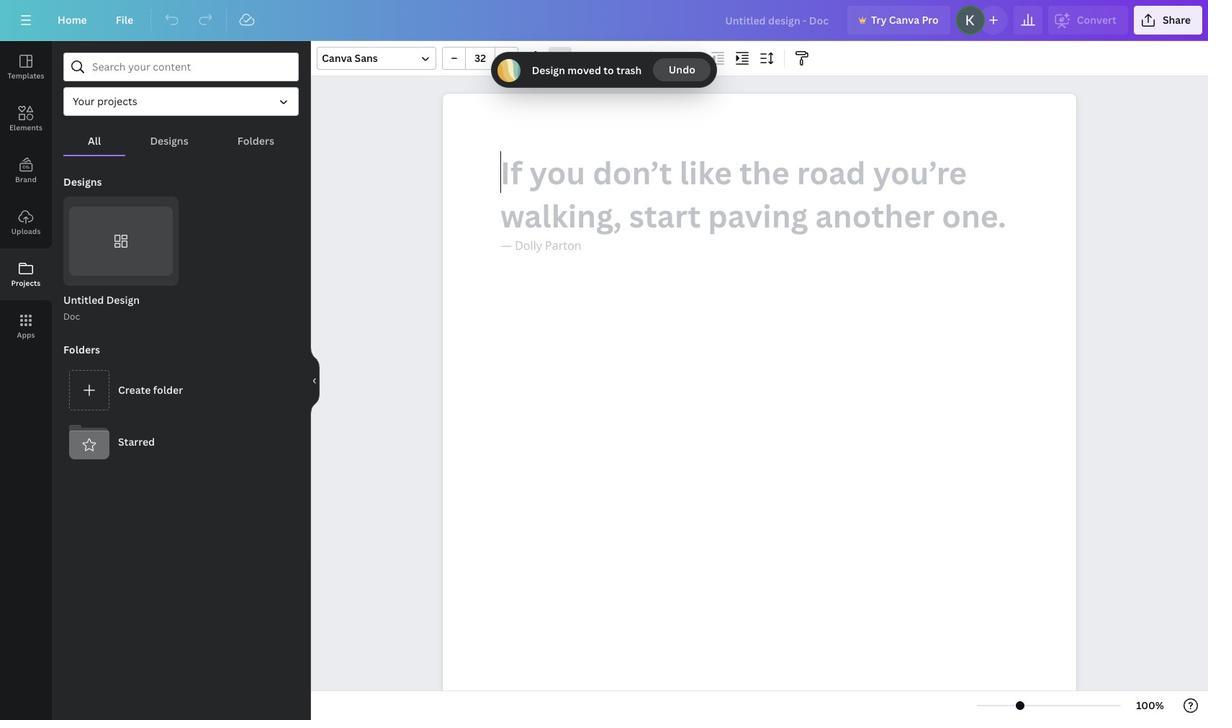 Task type: describe. For each thing, give the bounding box(es) containing it.
hide image
[[310, 346, 320, 415]]

moved
[[568, 63, 601, 77]]

folders button
[[213, 128, 299, 155]]

sans
[[355, 51, 378, 65]]

apps button
[[0, 300, 52, 352]]

designs inside button
[[150, 134, 188, 148]]

doc
[[63, 310, 80, 322]]

convert
[[1077, 13, 1117, 27]]

canva inside button
[[889, 13, 920, 27]]

your projects
[[73, 94, 137, 108]]

your
[[73, 94, 95, 108]]

– – number field
[[470, 51, 491, 65]]

elements button
[[0, 93, 52, 145]]

canva inside dropdown button
[[322, 51, 352, 65]]

share button
[[1134, 6, 1203, 35]]

all
[[88, 134, 101, 148]]

Design title text field
[[714, 6, 842, 35]]

projects
[[11, 278, 41, 288]]

side panel tab list
[[0, 41, 52, 352]]

convert button
[[1049, 6, 1129, 35]]

untitled
[[63, 293, 104, 307]]

uploads
[[11, 226, 41, 236]]

pro
[[922, 13, 939, 27]]

untitled design doc
[[63, 293, 140, 322]]

design inside untitled design doc
[[106, 293, 140, 307]]

starred
[[118, 435, 155, 449]]

elements
[[9, 122, 43, 133]]

folder
[[153, 383, 183, 397]]

templates button
[[0, 41, 52, 93]]

projects
[[97, 94, 137, 108]]

home
[[58, 13, 87, 27]]

canva sans
[[322, 51, 378, 65]]

create folder
[[118, 383, 183, 397]]

brand button
[[0, 145, 52, 197]]

Select ownership filter button
[[63, 87, 299, 116]]

file
[[116, 13, 133, 27]]

main menu bar
[[0, 0, 1209, 41]]

design inside status
[[532, 63, 565, 77]]



Task type: locate. For each thing, give the bounding box(es) containing it.
1 horizontal spatial canva
[[889, 13, 920, 27]]

home link
[[46, 6, 99, 35]]

1 vertical spatial folders
[[63, 343, 100, 356]]

0 vertical spatial folders
[[238, 134, 274, 148]]

0 vertical spatial group
[[442, 47, 519, 70]]

undo
[[669, 63, 696, 76]]

templates
[[7, 71, 44, 81]]

100%
[[1137, 699, 1165, 712]]

designs
[[150, 134, 188, 148], [63, 175, 102, 189]]

0 horizontal spatial canva
[[322, 51, 352, 65]]

canva left sans
[[322, 51, 352, 65]]

1 horizontal spatial folders
[[238, 134, 274, 148]]

all button
[[63, 128, 126, 155]]

0 horizontal spatial designs
[[63, 175, 102, 189]]

designs button
[[126, 128, 213, 155]]

file button
[[104, 6, 145, 35]]

design left moved
[[532, 63, 565, 77]]

folders
[[238, 134, 274, 148], [63, 343, 100, 356]]

untitled design group
[[63, 197, 178, 324]]

0 vertical spatial designs
[[150, 134, 188, 148]]

1 vertical spatial canva
[[322, 51, 352, 65]]

group
[[442, 47, 519, 70], [63, 197, 178, 286]]

None text field
[[443, 94, 1077, 720]]

create
[[118, 383, 151, 397]]

status containing undo
[[492, 53, 717, 87]]

share
[[1163, 13, 1191, 27]]

starred button
[[63, 416, 299, 468]]

design moved to trash
[[532, 63, 642, 77]]

designs down the all button
[[63, 175, 102, 189]]

1 vertical spatial design
[[106, 293, 140, 307]]

try
[[872, 13, 887, 27]]

100% button
[[1127, 694, 1174, 717]]

uploads button
[[0, 197, 52, 249]]

1 horizontal spatial group
[[442, 47, 519, 70]]

1 horizontal spatial designs
[[150, 134, 188, 148]]

to
[[604, 63, 614, 77]]

status
[[492, 53, 717, 87]]

canva
[[889, 13, 920, 27], [322, 51, 352, 65]]

folders inside 'button'
[[238, 134, 274, 148]]

0 vertical spatial design
[[532, 63, 565, 77]]

brand
[[15, 174, 37, 184]]

projects button
[[0, 249, 52, 300]]

designs down your projects button
[[150, 134, 188, 148]]

apps
[[17, 330, 35, 340]]

0 horizontal spatial folders
[[63, 343, 100, 356]]

try canva pro
[[872, 13, 939, 27]]

1 vertical spatial group
[[63, 197, 178, 286]]

Search your content search field
[[92, 53, 290, 81]]

1 horizontal spatial design
[[532, 63, 565, 77]]

canva sans button
[[317, 47, 437, 70]]

try canva pro button
[[848, 6, 951, 35]]

design
[[532, 63, 565, 77], [106, 293, 140, 307]]

canva right try
[[889, 13, 920, 27]]

0 vertical spatial canva
[[889, 13, 920, 27]]

1 vertical spatial designs
[[63, 175, 102, 189]]

undo button
[[654, 58, 711, 81]]

design right untitled
[[106, 293, 140, 307]]

trash
[[617, 63, 642, 77]]

0 horizontal spatial design
[[106, 293, 140, 307]]

0 horizontal spatial group
[[63, 197, 178, 286]]



Task type: vqa. For each thing, say whether or not it's contained in the screenshot.
the top level navigation element
no



